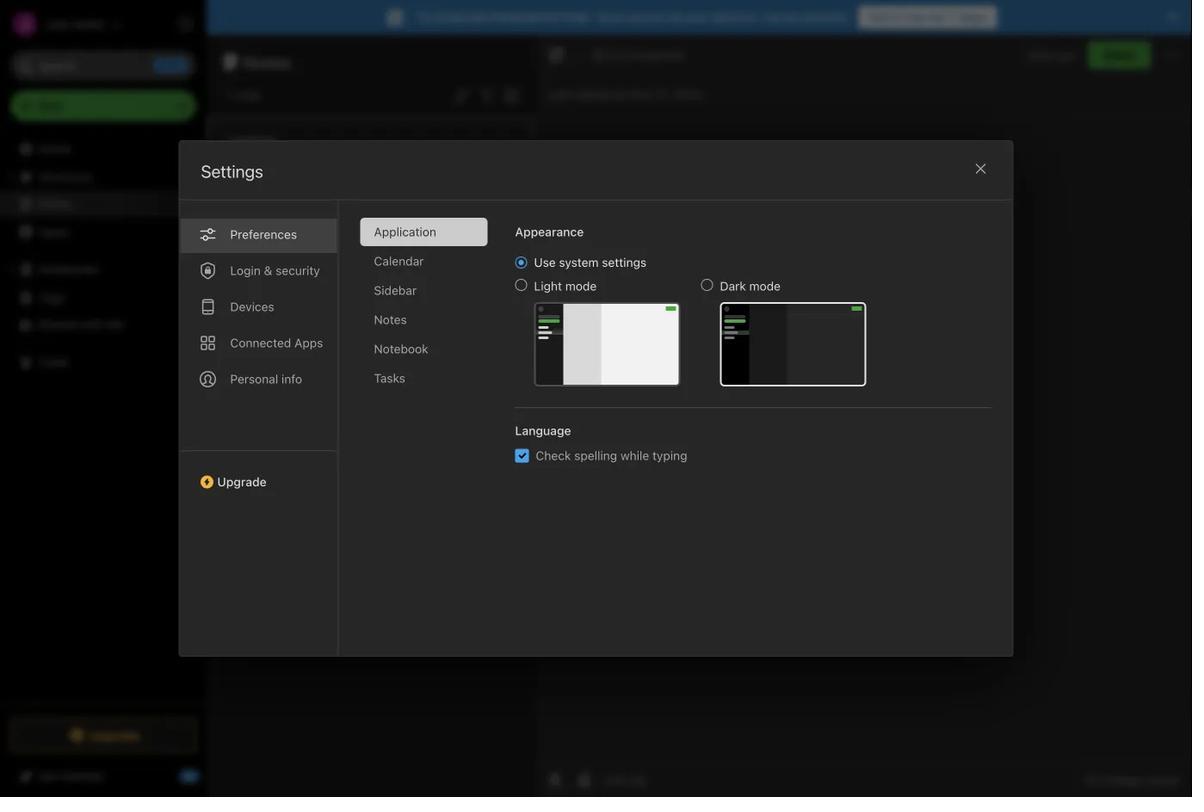 Task type: describe. For each thing, give the bounding box(es) containing it.
free:
[[563, 10, 592, 24]]

trash
[[38, 355, 69, 369]]

mode for dark mode
[[750, 279, 781, 293]]

Dark mode radio
[[701, 279, 713, 291]]

upgrade for upgrade popup button in the tab list
[[217, 475, 267, 489]]

check spelling while typing
[[536, 449, 688, 463]]

settings image
[[176, 14, 196, 34]]

17,
[[656, 87, 670, 102]]

info
[[282, 372, 302, 386]]

evernote
[[438, 10, 488, 24]]

tree containing home
[[0, 135, 207, 703]]

login & security
[[230, 263, 320, 278]]

a
[[229, 187, 235, 199]]

last edited on nov 17, 2023
[[548, 87, 703, 102]]

sidebar
[[374, 283, 417, 297]]

2023
[[674, 87, 703, 102]]

notebook inside "tab"
[[374, 342, 429, 356]]

new
[[38, 99, 63, 113]]

1 horizontal spatial notes
[[244, 52, 291, 72]]

7
[[950, 10, 957, 24]]

1 note
[[227, 88, 261, 102]]

devices.
[[712, 10, 758, 24]]

all changes saved
[[1085, 774, 1179, 787]]

only you
[[1029, 48, 1074, 61]]

me
[[107, 317, 124, 331]]

first
[[609, 48, 632, 61]]

connected apps
[[230, 336, 323, 350]]

appearance
[[515, 225, 584, 239]]

expand notebooks image
[[4, 263, 18, 276]]

your
[[684, 10, 709, 24]]

shared with me
[[38, 317, 124, 331]]

while
[[621, 449, 649, 463]]

tab list for application
[[180, 201, 339, 656]]

share button
[[1088, 41, 1151, 69]]

shortcuts button
[[0, 163, 206, 190]]

mode for light mode
[[565, 279, 597, 293]]

preferences
[[230, 227, 297, 242]]

you
[[1056, 48, 1074, 61]]

shortcuts
[[39, 169, 93, 184]]

spelling
[[574, 449, 617, 463]]

edited
[[575, 87, 610, 102]]

nov
[[631, 87, 653, 102]]

for for free:
[[544, 10, 560, 24]]

dark
[[720, 279, 746, 293]]

check
[[536, 449, 571, 463]]

login
[[230, 263, 261, 278]]

1 horizontal spatial personal
[[492, 10, 541, 24]]

try
[[416, 10, 435, 24]]

first notebook button
[[587, 43, 692, 67]]

language
[[515, 424, 571, 438]]

untitled
[[229, 133, 274, 147]]

tab list for appearance
[[360, 218, 502, 656]]

notes tab
[[360, 306, 488, 334]]

anytime.
[[803, 10, 850, 24]]

get it free for 7 days
[[869, 10, 987, 24]]

sidebar tab
[[360, 276, 488, 305]]

free
[[904, 10, 927, 24]]

Use system settings radio
[[515, 257, 527, 269]]

settings
[[201, 161, 263, 181]]

only
[[1029, 48, 1053, 61]]

notebook tab
[[360, 335, 488, 363]]

option group containing use system settings
[[515, 255, 867, 387]]

minutes
[[258, 187, 297, 199]]

typing
[[653, 449, 688, 463]]

get
[[869, 10, 890, 24]]

Check spelling while typing checkbox
[[515, 449, 529, 463]]

days
[[960, 10, 987, 24]]

1 vertical spatial upgrade button
[[10, 718, 196, 753]]

on
[[614, 87, 628, 102]]



Task type: locate. For each thing, give the bounding box(es) containing it.
notes link
[[0, 190, 206, 218]]

notebook down notes tab on the left top of the page
[[374, 342, 429, 356]]

devices
[[230, 300, 274, 314]]

1 vertical spatial personal
[[230, 372, 278, 386]]

home link
[[0, 135, 207, 163]]

1
[[227, 88, 233, 102]]

for
[[544, 10, 560, 24], [930, 10, 947, 24]]

it
[[893, 10, 901, 24]]

None search field
[[22, 50, 184, 81]]

tab list
[[180, 201, 339, 656], [360, 218, 502, 656]]

0 vertical spatial notes
[[244, 52, 291, 72]]

tasks button
[[0, 218, 206, 245]]

light
[[534, 279, 562, 293]]

0 vertical spatial notebook
[[635, 48, 686, 61]]

for for 7
[[930, 10, 947, 24]]

personal inside tab list
[[230, 372, 278, 386]]

tree
[[0, 135, 207, 703]]

last
[[548, 87, 572, 102]]

cancel
[[762, 10, 800, 24]]

first notebook
[[609, 48, 686, 61]]

option group
[[515, 255, 867, 387]]

mode
[[565, 279, 597, 293], [750, 279, 781, 293]]

upgrade button inside tab list
[[180, 450, 338, 496]]

security
[[276, 263, 320, 278]]

0 vertical spatial tasks
[[38, 225, 69, 239]]

application
[[374, 225, 436, 239]]

tasks down notebook "tab"
[[374, 371, 405, 385]]

1 vertical spatial notes
[[38, 197, 71, 211]]

notes up note
[[244, 52, 291, 72]]

1 vertical spatial notebook
[[374, 342, 429, 356]]

1 mode from the left
[[565, 279, 597, 293]]

0 vertical spatial personal
[[492, 10, 541, 24]]

all
[[1085, 774, 1098, 787]]

Search text field
[[22, 50, 184, 81]]

0 horizontal spatial tab list
[[180, 201, 339, 656]]

2 vertical spatial notes
[[374, 313, 407, 327]]

personal info
[[230, 372, 302, 386]]

calendar
[[374, 254, 424, 268]]

&
[[264, 263, 272, 278]]

1 vertical spatial upgrade
[[89, 728, 140, 742]]

0 vertical spatial upgrade button
[[180, 450, 338, 496]]

close image
[[971, 158, 991, 179]]

use
[[534, 255, 556, 269]]

calendar tab
[[360, 247, 488, 276]]

Note Editor text field
[[535, 117, 1192, 762]]

1 vertical spatial tasks
[[374, 371, 405, 385]]

few
[[238, 187, 255, 199]]

mode down system
[[565, 279, 597, 293]]

notebook inside button
[[635, 48, 686, 61]]

changes
[[1101, 774, 1145, 787]]

notebook up the 17,
[[635, 48, 686, 61]]

for left 7
[[930, 10, 947, 24]]

shared
[[38, 317, 77, 331]]

tasks tab
[[360, 364, 488, 393]]

trash link
[[0, 349, 206, 376]]

notebooks link
[[0, 256, 206, 283]]

notebook
[[635, 48, 686, 61], [374, 342, 429, 356]]

2 mode from the left
[[750, 279, 781, 293]]

new button
[[10, 90, 196, 121]]

use system settings
[[534, 255, 647, 269]]

note window element
[[535, 34, 1192, 797]]

2 horizontal spatial notes
[[374, 313, 407, 327]]

for left free:
[[544, 10, 560, 24]]

a few minutes ago
[[229, 187, 318, 199]]

0 horizontal spatial upgrade
[[89, 728, 140, 742]]

notebooks
[[39, 262, 99, 276]]

1 horizontal spatial tab list
[[360, 218, 502, 656]]

0 vertical spatial upgrade
[[217, 475, 267, 489]]

2 for from the left
[[930, 10, 947, 24]]

with
[[80, 317, 104, 331]]

tab list containing application
[[360, 218, 502, 656]]

connected
[[230, 336, 291, 350]]

notes
[[244, 52, 291, 72], [38, 197, 71, 211], [374, 313, 407, 327]]

tasks up notebooks on the left of page
[[38, 225, 69, 239]]

notes down shortcuts
[[38, 197, 71, 211]]

1 horizontal spatial for
[[930, 10, 947, 24]]

all
[[669, 10, 681, 24]]

upgrade inside tab list
[[217, 475, 267, 489]]

0 horizontal spatial for
[[544, 10, 560, 24]]

0 horizontal spatial personal
[[230, 372, 278, 386]]

expand note image
[[547, 45, 567, 65]]

for inside button
[[930, 10, 947, 24]]

0 horizontal spatial mode
[[565, 279, 597, 293]]

sync
[[598, 10, 626, 24]]

personal
[[492, 10, 541, 24], [230, 372, 278, 386]]

saved
[[1148, 774, 1179, 787]]

add tag image
[[574, 770, 595, 790]]

notes inside tab
[[374, 313, 407, 327]]

1 horizontal spatial mode
[[750, 279, 781, 293]]

0 horizontal spatial notebook
[[374, 342, 429, 356]]

tasks inside "tab"
[[374, 371, 405, 385]]

share
[[1103, 48, 1137, 62]]

upgrade for upgrade popup button to the bottom
[[89, 728, 140, 742]]

0 horizontal spatial notes
[[38, 197, 71, 211]]

dark mode
[[720, 279, 781, 293]]

0 horizontal spatial tasks
[[38, 225, 69, 239]]

tags button
[[0, 283, 206, 311]]

ago
[[299, 187, 318, 199]]

apps
[[295, 336, 323, 350]]

Light mode radio
[[515, 279, 527, 291]]

personal down connected
[[230, 372, 278, 386]]

1 for from the left
[[544, 10, 560, 24]]

tags
[[39, 290, 65, 304]]

home
[[38, 142, 71, 156]]

try evernote personal for free: sync across all your devices. cancel anytime.
[[416, 10, 850, 24]]

shared with me link
[[0, 311, 206, 338]]

add a reminder image
[[545, 770, 566, 790]]

system
[[559, 255, 599, 269]]

get it free for 7 days button
[[859, 6, 997, 28]]

tab list containing preferences
[[180, 201, 339, 656]]

notes down sidebar
[[374, 313, 407, 327]]

upgrade button
[[180, 450, 338, 496], [10, 718, 196, 753]]

upgrade
[[217, 475, 267, 489], [89, 728, 140, 742]]

tasks inside button
[[38, 225, 69, 239]]

1 horizontal spatial tasks
[[374, 371, 405, 385]]

tasks
[[38, 225, 69, 239], [374, 371, 405, 385]]

note
[[236, 88, 261, 102]]

personal right 'evernote'
[[492, 10, 541, 24]]

settings
[[602, 255, 647, 269]]

1 horizontal spatial upgrade
[[217, 475, 267, 489]]

application tab
[[360, 218, 488, 246]]

mode right 'dark'
[[750, 279, 781, 293]]

across
[[629, 10, 666, 24]]

1 horizontal spatial notebook
[[635, 48, 686, 61]]

light mode
[[534, 279, 597, 293]]



Task type: vqa. For each thing, say whether or not it's contained in the screenshot.
middle now
no



